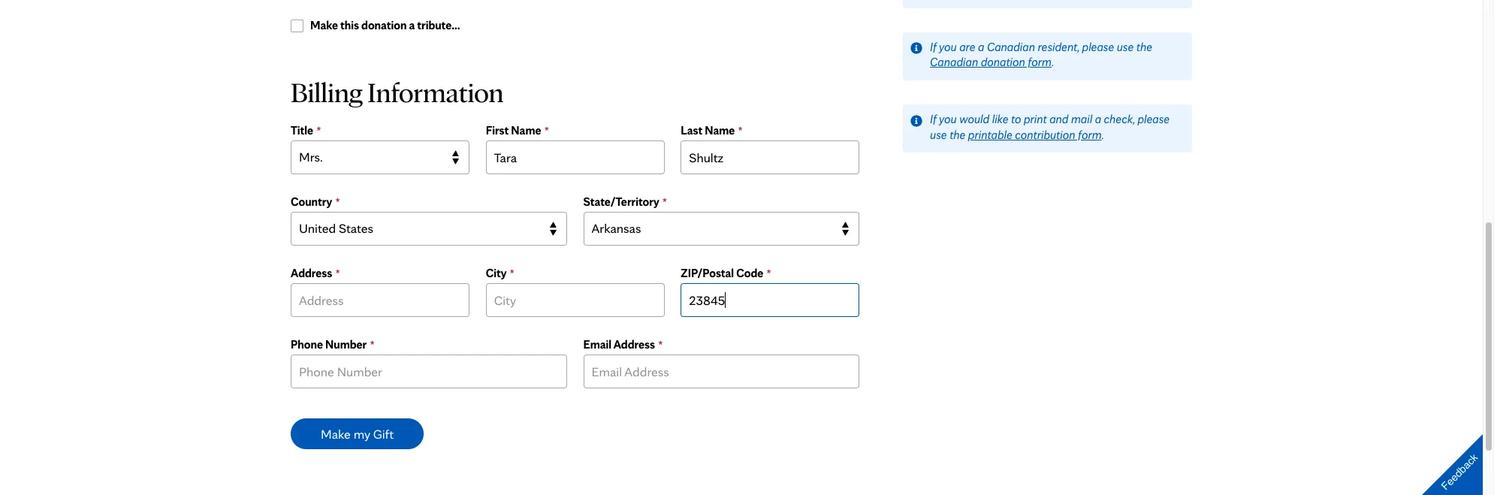 Task type: describe. For each thing, give the bounding box(es) containing it.
the inside the if you would like to print and mail a check, please use the
[[950, 128, 966, 142]]

Address text field
[[291, 283, 470, 317]]

city
[[486, 266, 507, 280]]

Last Name text field
[[681, 140, 860, 174]]

feedback
[[1439, 451, 1480, 492]]

1 vertical spatial .
[[1102, 128, 1104, 142]]

info circle image
[[911, 42, 923, 54]]

make my gift button
[[291, 418, 424, 449]]

make this donation a tribute...
[[310, 18, 460, 32]]

zip/postal code
[[681, 266, 763, 280]]

form inside if you are a canadian resident, please use the canadian donation form .
[[1028, 55, 1052, 69]]

0 vertical spatial address
[[291, 266, 332, 280]]

my
[[354, 426, 370, 441]]

printable contribution form link
[[968, 128, 1102, 142]]

a inside the if you would like to print and mail a check, please use the
[[1095, 112, 1101, 126]]

a for canadian
[[978, 39, 984, 54]]

please inside if you are a canadian resident, please use the canadian donation form .
[[1082, 39, 1114, 54]]

tribute...
[[417, 18, 460, 32]]

1 horizontal spatial form
[[1078, 128, 1102, 142]]

first name
[[486, 123, 541, 137]]

title
[[291, 123, 313, 137]]

you for would
[[939, 112, 957, 126]]

gift
[[373, 426, 394, 441]]

email address
[[583, 337, 655, 351]]

phone
[[291, 337, 323, 351]]

please inside the if you would like to print and mail a check, please use the
[[1138, 112, 1170, 126]]

make for make my gift
[[321, 426, 351, 441]]

use inside if you are a canadian resident, please use the canadian donation form .
[[1117, 39, 1134, 54]]

Email Address email field
[[583, 354, 860, 388]]

1 horizontal spatial address
[[613, 337, 655, 351]]

would
[[959, 112, 989, 126]]

0 vertical spatial donation
[[361, 18, 407, 32]]

and
[[1050, 112, 1069, 126]]

if for if you are a canadian resident, please use the canadian donation form .
[[930, 39, 936, 54]]

like
[[992, 112, 1008, 126]]

number
[[325, 337, 367, 351]]

if you are a canadian resident, please use the canadian donation form .
[[930, 39, 1152, 69]]



Task type: vqa. For each thing, say whether or not it's contained in the screenshot.
the city
yes



Task type: locate. For each thing, give the bounding box(es) containing it.
1 name from the left
[[511, 123, 541, 137]]

donation inside if you are a canadian resident, please use the canadian donation form .
[[981, 55, 1025, 69]]

0 vertical spatial a
[[409, 18, 415, 32]]

you inside if you are a canadian resident, please use the canadian donation form .
[[939, 39, 957, 54]]

0 horizontal spatial name
[[511, 123, 541, 137]]

1 horizontal spatial name
[[705, 123, 735, 137]]

address down country
[[291, 266, 332, 280]]

you for are
[[939, 39, 957, 54]]

you
[[939, 39, 957, 54], [939, 112, 957, 126]]

last
[[681, 123, 702, 137]]

1 if from the top
[[930, 39, 936, 54]]

0 horizontal spatial please
[[1082, 39, 1114, 54]]

0 horizontal spatial canadian
[[930, 55, 978, 69]]

make inside button
[[321, 426, 351, 441]]

billing information
[[291, 75, 504, 109]]

printable
[[968, 128, 1012, 142]]

the
[[1136, 39, 1152, 54], [950, 128, 966, 142]]

0 horizontal spatial address
[[291, 266, 332, 280]]

canadian up "canadian donation form" link
[[987, 39, 1035, 54]]

first
[[486, 123, 509, 137]]

the inside if you are a canadian resident, please use the canadian donation form .
[[1136, 39, 1152, 54]]

0 vertical spatial use
[[1117, 39, 1134, 54]]

phone number
[[291, 337, 367, 351]]

0 vertical spatial you
[[939, 39, 957, 54]]

. down 'check,'
[[1102, 128, 1104, 142]]

please
[[1082, 39, 1114, 54], [1138, 112, 1170, 126]]

you inside the if you would like to print and mail a check, please use the
[[939, 112, 957, 126]]

form
[[1028, 55, 1052, 69], [1078, 128, 1102, 142]]

donation up like
[[981, 55, 1025, 69]]

1 horizontal spatial .
[[1102, 128, 1104, 142]]

First Name text field
[[486, 140, 665, 174]]

1 vertical spatial the
[[950, 128, 966, 142]]

a right 'mail'
[[1095, 112, 1101, 126]]

0 vertical spatial please
[[1082, 39, 1114, 54]]

donation right this
[[361, 18, 407, 32]]

. down resident,
[[1052, 55, 1054, 69]]

if
[[930, 39, 936, 54], [930, 112, 936, 126]]

1 horizontal spatial the
[[1136, 39, 1152, 54]]

contribution
[[1015, 128, 1075, 142]]

use
[[1117, 39, 1134, 54], [930, 128, 947, 142]]

0 horizontal spatial use
[[930, 128, 947, 142]]

0 vertical spatial form
[[1028, 55, 1052, 69]]

1 vertical spatial make
[[321, 426, 351, 441]]

if for if you would like to print and mail a check, please use the
[[930, 112, 936, 126]]

name right first
[[511, 123, 541, 137]]

if you would like to print and mail a check, please use the
[[930, 112, 1170, 142]]

1 vertical spatial please
[[1138, 112, 1170, 126]]

address
[[291, 266, 332, 280], [613, 337, 655, 351]]

0 horizontal spatial form
[[1028, 55, 1052, 69]]

country
[[291, 194, 332, 209]]

are
[[959, 39, 975, 54]]

please right 'check,'
[[1138, 112, 1170, 126]]

0 horizontal spatial a
[[409, 18, 415, 32]]

this
[[340, 18, 359, 32]]

0 horizontal spatial .
[[1052, 55, 1054, 69]]

if inside if you are a canadian resident, please use the canadian donation form .
[[930, 39, 936, 54]]

1 vertical spatial form
[[1078, 128, 1102, 142]]

info circle image
[[911, 115, 923, 127]]

use left printable
[[930, 128, 947, 142]]

make
[[310, 18, 338, 32], [321, 426, 351, 441]]

1 vertical spatial if
[[930, 112, 936, 126]]

1 vertical spatial donation
[[981, 55, 1025, 69]]

name
[[511, 123, 541, 137], [705, 123, 735, 137]]

1 vertical spatial a
[[978, 39, 984, 54]]

. inside if you are a canadian resident, please use the canadian donation form .
[[1052, 55, 1054, 69]]

state/territory
[[583, 194, 659, 209]]

0 horizontal spatial the
[[950, 128, 966, 142]]

a inside if you are a canadian resident, please use the canadian donation form .
[[978, 39, 984, 54]]

1 horizontal spatial please
[[1138, 112, 1170, 126]]

email
[[583, 337, 612, 351]]

1 vertical spatial canadian
[[930, 55, 978, 69]]

1 vertical spatial use
[[930, 128, 947, 142]]

name for last name
[[705, 123, 735, 137]]

1 horizontal spatial a
[[978, 39, 984, 54]]

.
[[1052, 55, 1054, 69], [1102, 128, 1104, 142]]

1 you from the top
[[939, 39, 957, 54]]

City text field
[[486, 283, 665, 317]]

if inside the if you would like to print and mail a check, please use the
[[930, 112, 936, 126]]

resident,
[[1038, 39, 1080, 54]]

donation
[[361, 18, 407, 32], [981, 55, 1025, 69]]

make for make this donation a tribute...
[[310, 18, 338, 32]]

check,
[[1104, 112, 1135, 126]]

billing
[[291, 75, 363, 109]]

name right last on the top
[[705, 123, 735, 137]]

0 horizontal spatial donation
[[361, 18, 407, 32]]

zip/postal
[[681, 266, 734, 280]]

1 horizontal spatial canadian
[[987, 39, 1035, 54]]

1 horizontal spatial use
[[1117, 39, 1134, 54]]

if right info circle image
[[930, 39, 936, 54]]

last name
[[681, 123, 735, 137]]

form down resident,
[[1028, 55, 1052, 69]]

Phone Number telephone field
[[291, 354, 567, 388]]

feedback button
[[1409, 422, 1494, 495]]

2 name from the left
[[705, 123, 735, 137]]

if right info circle icon at right top
[[930, 112, 936, 126]]

to
[[1011, 112, 1021, 126]]

2 vertical spatial a
[[1095, 112, 1101, 126]]

0 vertical spatial make
[[310, 18, 338, 32]]

2 horizontal spatial a
[[1095, 112, 1101, 126]]

a for tribute...
[[409, 18, 415, 32]]

print
[[1024, 112, 1047, 126]]

mail
[[1071, 112, 1092, 126]]

make left my
[[321, 426, 351, 441]]

0 vertical spatial canadian
[[987, 39, 1035, 54]]

canadian down are
[[930, 55, 978, 69]]

use inside the if you would like to print and mail a check, please use the
[[930, 128, 947, 142]]

1 vertical spatial you
[[939, 112, 957, 126]]

a right are
[[978, 39, 984, 54]]

0 vertical spatial if
[[930, 39, 936, 54]]

code
[[736, 266, 763, 280]]

make left this
[[310, 18, 338, 32]]

a left tribute...
[[409, 18, 415, 32]]

0 vertical spatial the
[[1136, 39, 1152, 54]]

please right resident,
[[1082, 39, 1114, 54]]

2 you from the top
[[939, 112, 957, 126]]

you left would
[[939, 112, 957, 126]]

ZIP/Postal Code text field
[[681, 283, 860, 317]]

canadian
[[987, 39, 1035, 54], [930, 55, 978, 69]]

2 if from the top
[[930, 112, 936, 126]]

0 vertical spatial .
[[1052, 55, 1054, 69]]

name for first name
[[511, 123, 541, 137]]

printable contribution form .
[[968, 128, 1104, 142]]

use right resident,
[[1117, 39, 1134, 54]]

you left are
[[939, 39, 957, 54]]

canadian donation form link
[[930, 55, 1052, 69]]

make my gift
[[321, 426, 394, 441]]

1 vertical spatial address
[[613, 337, 655, 351]]

information
[[368, 75, 504, 109]]

form down 'mail'
[[1078, 128, 1102, 142]]

a
[[409, 18, 415, 32], [978, 39, 984, 54], [1095, 112, 1101, 126]]

address right email
[[613, 337, 655, 351]]

1 horizontal spatial donation
[[981, 55, 1025, 69]]



